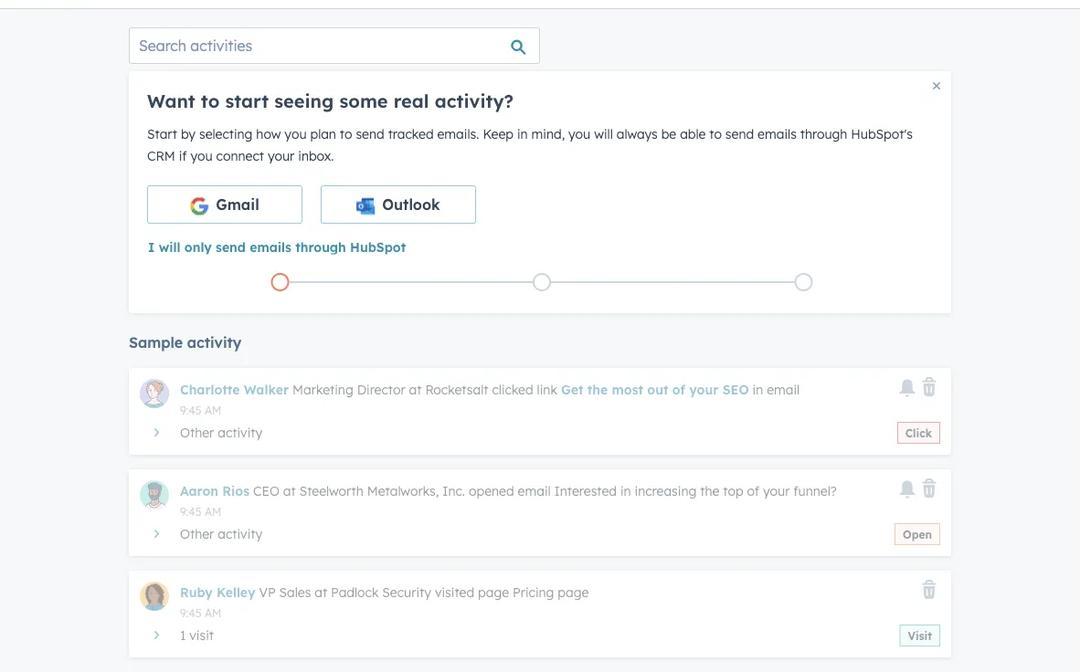 Task type: describe. For each thing, give the bounding box(es) containing it.
security
[[382, 585, 431, 601]]

Outlook checkbox
[[321, 185, 476, 224]]

through inside start by selecting how you plan to send tracked emails. keep in mind, you will always be able to send emails through hubspot's crm if you connect your inbox.
[[800, 126, 847, 142]]

interested
[[554, 483, 617, 499]]

i
[[148, 239, 155, 255]]

emails inside i will only send emails through hubspot button
[[250, 239, 291, 255]]

real
[[394, 90, 429, 112]]

rios
[[222, 483, 250, 499]]

activity
[[187, 334, 242, 352]]

am for charlotte walker
[[205, 403, 221, 417]]

onboarding.steps.finalstep.title image
[[799, 278, 808, 287]]

hubspot's
[[851, 126, 913, 142]]

ruby kelley vp sales at padlock security visited page pricing page
[[180, 585, 589, 601]]

emails inside start by selecting how you plan to send tracked emails. keep in mind, you will always be able to send emails through hubspot's crm if you connect your inbox.
[[758, 126, 797, 142]]

only
[[184, 239, 212, 255]]

2 horizontal spatial you
[[568, 126, 591, 142]]

i will only send emails through hubspot
[[148, 239, 406, 255]]

want to start seeing some real activity?
[[147, 90, 514, 112]]

charlotte
[[180, 382, 240, 398]]

director
[[357, 382, 405, 398]]

9:45 for ruby kelley
[[180, 606, 202, 620]]

marketing
[[292, 382, 353, 398]]

seeing
[[274, 90, 334, 112]]

seo
[[723, 382, 749, 398]]

how
[[256, 126, 281, 142]]

steelworth
[[299, 483, 363, 499]]

want
[[147, 90, 195, 112]]

2 page from the left
[[558, 585, 589, 601]]

Search activities search field
[[129, 27, 540, 64]]

9:45 am for aaron rios
[[180, 505, 221, 519]]

send inside button
[[216, 239, 246, 255]]

crm
[[147, 148, 175, 164]]

0 horizontal spatial of
[[672, 382, 685, 398]]

1 vertical spatial of
[[747, 483, 759, 499]]

visited
[[435, 585, 474, 601]]

2 horizontal spatial to
[[709, 126, 722, 142]]

open
[[903, 528, 932, 541]]

1 vertical spatial at
[[283, 483, 296, 499]]

will inside start by selecting how you plan to send tracked emails. keep in mind, you will always be able to send emails through hubspot's crm if you connect your inbox.
[[594, 126, 613, 142]]

tracked
[[388, 126, 434, 142]]

rocketsalt
[[425, 382, 488, 398]]

be
[[661, 126, 676, 142]]

1 horizontal spatial send
[[356, 126, 384, 142]]

0 vertical spatial the
[[587, 382, 608, 398]]

1 vertical spatial email
[[518, 483, 551, 499]]

mind,
[[531, 126, 565, 142]]

hubspot
[[350, 239, 406, 255]]

opened
[[469, 483, 514, 499]]

most
[[612, 382, 643, 398]]

through inside button
[[295, 239, 346, 255]]

some
[[339, 90, 388, 112]]

i will only send emails through hubspot button
[[147, 239, 407, 255]]

charlotte walker link
[[180, 382, 289, 398]]

emails.
[[437, 126, 479, 142]]

link
[[537, 382, 557, 398]]

will inside button
[[159, 239, 181, 255]]

by
[[181, 126, 196, 142]]

at for director
[[409, 382, 422, 398]]

sample activity
[[129, 334, 242, 352]]

aaron rios ceo at steelworth metalworks, inc. opened email interested in increasing the top of your funnel?
[[180, 483, 837, 499]]

ruby
[[180, 585, 213, 601]]



Task type: locate. For each thing, give the bounding box(es) containing it.
ruby kelley link
[[180, 585, 255, 601]]

will
[[594, 126, 613, 142], [159, 239, 181, 255]]

0 vertical spatial at
[[409, 382, 422, 398]]

2 vertical spatial 9:45 am
[[180, 606, 221, 620]]

always
[[617, 126, 658, 142]]

1 horizontal spatial your
[[689, 382, 719, 398]]

pricing
[[513, 585, 554, 601]]

1 horizontal spatial in
[[620, 483, 631, 499]]

emails down gmail
[[250, 239, 291, 255]]

send
[[356, 126, 384, 142], [725, 126, 754, 142], [216, 239, 246, 255]]

3 9:45 am from the top
[[180, 606, 221, 620]]

0 horizontal spatial you
[[190, 148, 213, 164]]

your
[[268, 148, 295, 164], [689, 382, 719, 398], [763, 483, 790, 499]]

0 horizontal spatial will
[[159, 239, 181, 255]]

inbox.
[[298, 148, 334, 164]]

1 vertical spatial emails
[[250, 239, 291, 255]]

1 vertical spatial your
[[689, 382, 719, 398]]

through left hubspot
[[295, 239, 346, 255]]

will right i on the left of the page
[[159, 239, 181, 255]]

am down 'aaron rios' link
[[205, 505, 221, 519]]

3 9:45 from the top
[[180, 606, 202, 620]]

list
[[149, 270, 935, 295]]

your inside start by selecting how you plan to send tracked emails. keep in mind, you will always be able to send emails through hubspot's crm if you connect your inbox.
[[268, 148, 295, 164]]

of
[[672, 382, 685, 398], [747, 483, 759, 499]]

you
[[284, 126, 307, 142], [568, 126, 591, 142], [190, 148, 213, 164]]

click
[[905, 426, 932, 440]]

page right pricing
[[558, 585, 589, 601]]

out
[[647, 382, 668, 398]]

9:45 am down charlotte on the left bottom
[[180, 403, 221, 417]]

at right ceo
[[283, 483, 296, 499]]

2 horizontal spatial in
[[753, 382, 763, 398]]

0 vertical spatial of
[[672, 382, 685, 398]]

2 horizontal spatial at
[[409, 382, 422, 398]]

increasing
[[635, 483, 697, 499]]

emails right the able
[[758, 126, 797, 142]]

clicked
[[492, 382, 533, 398]]

you right mind,
[[568, 126, 591, 142]]

9:45 for charlotte walker
[[180, 403, 202, 417]]

0 horizontal spatial send
[[216, 239, 246, 255]]

0 vertical spatial in
[[517, 126, 528, 142]]

through
[[800, 126, 847, 142], [295, 239, 346, 255]]

close image
[[933, 82, 940, 90]]

in
[[517, 126, 528, 142], [753, 382, 763, 398], [620, 483, 631, 499]]

in right "keep"
[[517, 126, 528, 142]]

at for sales
[[315, 585, 327, 601]]

to right plan
[[340, 126, 352, 142]]

1 vertical spatial am
[[205, 505, 221, 519]]

connect
[[216, 148, 264, 164]]

0 vertical spatial will
[[594, 126, 613, 142]]

9:45 for aaron rios
[[180, 505, 202, 519]]

1 horizontal spatial email
[[767, 382, 800, 398]]

start by selecting how you plan to send tracked emails. keep in mind, you will always be able to send emails through hubspot's crm if you connect your inbox.
[[147, 126, 913, 164]]

your left the seo
[[689, 382, 719, 398]]

Gmail checkbox
[[147, 185, 302, 224]]

am for aaron rios
[[205, 505, 221, 519]]

of right out
[[672, 382, 685, 398]]

charlotte walker marketing director at rocketsalt clicked link get the most out of your seo in email
[[180, 382, 800, 398]]

0 vertical spatial am
[[205, 403, 221, 417]]

at right director
[[409, 382, 422, 398]]

am down ruby kelley link
[[205, 606, 221, 620]]

metalworks,
[[367, 483, 439, 499]]

send down some
[[356, 126, 384, 142]]

1 horizontal spatial of
[[747, 483, 759, 499]]

start
[[147, 126, 177, 142]]

aaron
[[180, 483, 218, 499]]

1 horizontal spatial through
[[800, 126, 847, 142]]

top
[[723, 483, 743, 499]]

keep
[[483, 126, 514, 142]]

1 vertical spatial 9:45
[[180, 505, 202, 519]]

will left always
[[594, 126, 613, 142]]

0 horizontal spatial email
[[518, 483, 551, 499]]

through left hubspot's
[[800, 126, 847, 142]]

3 am from the top
[[205, 606, 221, 620]]

0 horizontal spatial through
[[295, 239, 346, 255]]

1 vertical spatial 9:45 am
[[180, 505, 221, 519]]

aaron rios link
[[180, 483, 250, 499]]

at right sales
[[315, 585, 327, 601]]

send right the able
[[725, 126, 754, 142]]

funnel?
[[793, 483, 837, 499]]

1 9:45 am from the top
[[180, 403, 221, 417]]

9:45 am
[[180, 403, 221, 417], [180, 505, 221, 519], [180, 606, 221, 620]]

1 horizontal spatial will
[[594, 126, 613, 142]]

9:45 down 'ruby'
[[180, 606, 202, 620]]

emails
[[758, 126, 797, 142], [250, 239, 291, 255]]

in left increasing
[[620, 483, 631, 499]]

in inside start by selecting how you plan to send tracked emails. keep in mind, you will always be able to send emails through hubspot's crm if you connect your inbox.
[[517, 126, 528, 142]]

2 horizontal spatial your
[[763, 483, 790, 499]]

0 horizontal spatial the
[[587, 382, 608, 398]]

the left top
[[700, 483, 719, 499]]

0 vertical spatial 9:45 am
[[180, 403, 221, 417]]

at
[[409, 382, 422, 398], [283, 483, 296, 499], [315, 585, 327, 601]]

the right get
[[587, 382, 608, 398]]

2 vertical spatial in
[[620, 483, 631, 499]]

0 vertical spatial through
[[800, 126, 847, 142]]

0 horizontal spatial page
[[478, 585, 509, 601]]

1 am from the top
[[205, 403, 221, 417]]

email
[[767, 382, 800, 398], [518, 483, 551, 499]]

padlock
[[331, 585, 379, 601]]

sample
[[129, 334, 183, 352]]

1 vertical spatial in
[[753, 382, 763, 398]]

email right the seo
[[767, 382, 800, 398]]

0 vertical spatial your
[[268, 148, 295, 164]]

1 vertical spatial will
[[159, 239, 181, 255]]

of right top
[[747, 483, 759, 499]]

plan
[[310, 126, 336, 142]]

gmail
[[216, 196, 259, 214]]

1 page from the left
[[478, 585, 509, 601]]

email right opened
[[518, 483, 551, 499]]

am
[[205, 403, 221, 417], [205, 505, 221, 519], [205, 606, 221, 620]]

if
[[179, 148, 187, 164]]

am for ruby kelley
[[205, 606, 221, 620]]

0 horizontal spatial your
[[268, 148, 295, 164]]

9:45 am down 'ruby'
[[180, 606, 221, 620]]

selecting
[[199, 126, 253, 142]]

1 horizontal spatial to
[[340, 126, 352, 142]]

send right only
[[216, 239, 246, 255]]

ceo
[[253, 483, 280, 499]]

9:45
[[180, 403, 202, 417], [180, 505, 202, 519], [180, 606, 202, 620]]

visit
[[908, 629, 932, 643]]

page right visited
[[478, 585, 509, 601]]

0 horizontal spatial in
[[517, 126, 528, 142]]

outlook
[[382, 196, 440, 214]]

0 vertical spatial email
[[767, 382, 800, 398]]

9:45 am for ruby kelley
[[180, 606, 221, 620]]

sales
[[279, 585, 311, 601]]

2 horizontal spatial send
[[725, 126, 754, 142]]

2 vertical spatial 9:45
[[180, 606, 202, 620]]

able
[[680, 126, 706, 142]]

the
[[587, 382, 608, 398], [700, 483, 719, 499]]

get the most out of your seo link
[[561, 382, 749, 398]]

1 9:45 from the top
[[180, 403, 202, 417]]

0 vertical spatial emails
[[758, 126, 797, 142]]

inc.
[[442, 483, 465, 499]]

0 vertical spatial 9:45
[[180, 403, 202, 417]]

1 horizontal spatial emails
[[758, 126, 797, 142]]

2 vertical spatial your
[[763, 483, 790, 499]]

your left funnel?
[[763, 483, 790, 499]]

1 vertical spatial the
[[700, 483, 719, 499]]

1 horizontal spatial page
[[558, 585, 589, 601]]

you right if
[[190, 148, 213, 164]]

to right the able
[[709, 126, 722, 142]]

9:45 am down aaron at the left bottom of the page
[[180, 505, 221, 519]]

9:45 down aaron at the left bottom of the page
[[180, 505, 202, 519]]

your down how
[[268, 148, 295, 164]]

page
[[478, 585, 509, 601], [558, 585, 589, 601]]

1 horizontal spatial you
[[284, 126, 307, 142]]

2 vertical spatial am
[[205, 606, 221, 620]]

to
[[201, 90, 220, 112], [340, 126, 352, 142], [709, 126, 722, 142]]

get
[[561, 382, 583, 398]]

2 9:45 from the top
[[180, 505, 202, 519]]

1 horizontal spatial at
[[315, 585, 327, 601]]

9:45 down charlotte on the left bottom
[[180, 403, 202, 417]]

2 am from the top
[[205, 505, 221, 519]]

start
[[225, 90, 269, 112]]

in right the seo
[[753, 382, 763, 398]]

activity?
[[435, 90, 514, 112]]

0 horizontal spatial at
[[283, 483, 296, 499]]

2 vertical spatial at
[[315, 585, 327, 601]]

onboarding.steps.sendtrackedemailingmail.title image
[[537, 278, 546, 287]]

2 9:45 am from the top
[[180, 505, 221, 519]]

1 horizontal spatial the
[[700, 483, 719, 499]]

1 vertical spatial through
[[295, 239, 346, 255]]

0 horizontal spatial emails
[[250, 239, 291, 255]]

kelley
[[217, 585, 255, 601]]

vp
[[259, 585, 276, 601]]

walker
[[244, 382, 289, 398]]

0 horizontal spatial to
[[201, 90, 220, 112]]

9:45 am for charlotte walker
[[180, 403, 221, 417]]

am down charlotte on the left bottom
[[205, 403, 221, 417]]

you right how
[[284, 126, 307, 142]]

to up selecting
[[201, 90, 220, 112]]



Task type: vqa. For each thing, say whether or not it's contained in the screenshot.
and
no



